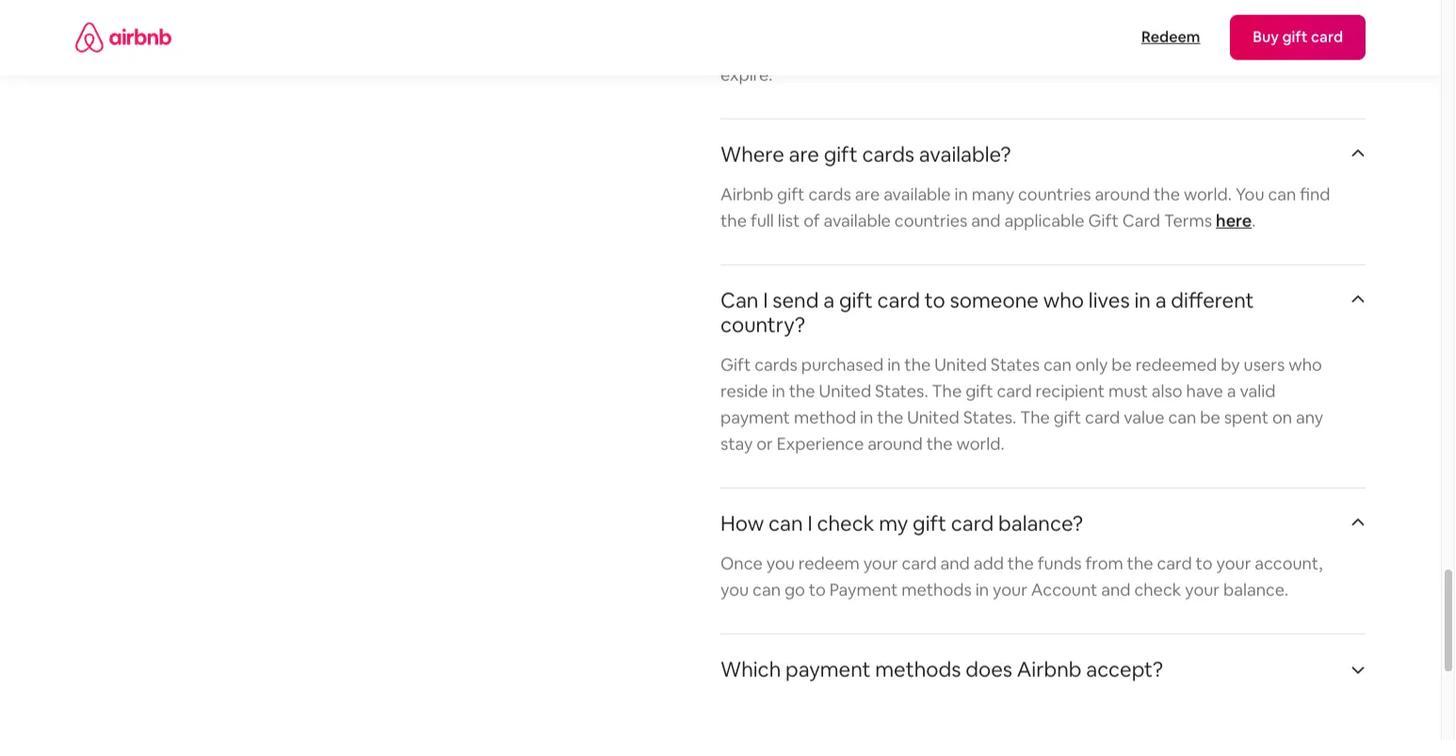 Task type: describe. For each thing, give the bounding box(es) containing it.
your left 'balance.'
[[1186, 580, 1220, 601]]

can
[[721, 288, 759, 314]]

can inside airbnb gift cards are available in many countries around the world. you can find the full list of available countries and applicable gift card terms
[[1269, 184, 1297, 206]]

methods inside once you redeem your card and add the funds from the card to your account, you can go to payment methods in your account and check your balance.
[[902, 580, 972, 601]]

around inside airbnb gift cards are available in many countries around the world. you can find the full list of available countries and applicable gift card terms
[[1095, 184, 1151, 206]]

gift down recipient
[[1054, 407, 1082, 429]]

does
[[966, 657, 1013, 683]]

in inside airbnb gift cards are available in many countries around the world. you can find the full list of available countries and applicable gift card terms
[[955, 184, 968, 206]]

have
[[1187, 381, 1224, 403]]

card inside can i send a gift card to someone who lives in a different country?
[[878, 288, 921, 314]]

0 horizontal spatial and
[[941, 553, 970, 575]]

1 horizontal spatial the
[[1021, 407, 1051, 429]]

your up 'payment'
[[864, 553, 899, 575]]

in right reside
[[772, 381, 786, 403]]

1 vertical spatial united
[[819, 381, 872, 403]]

a inside once a gift card has been added to your airbnb account, the funds won't expire.
[[767, 38, 776, 60]]

1 horizontal spatial be
[[1201, 407, 1221, 429]]

0 vertical spatial be
[[1112, 355, 1133, 376]]

gift right my
[[913, 511, 947, 537]]

the up terms
[[1154, 184, 1181, 206]]

on
[[1273, 407, 1293, 429]]

states
[[991, 355, 1040, 376]]

can up recipient
[[1044, 355, 1072, 376]]

funds inside once you redeem your card and add the funds from the card to your account, you can go to payment methods in your account and check your balance.
[[1038, 553, 1082, 575]]

once a gift card has been added to your airbnb account, the funds won't expire.
[[721, 38, 1291, 86]]

0 vertical spatial united
[[935, 355, 987, 376]]

airbnb inside dropdown button
[[1018, 657, 1082, 683]]

full
[[751, 210, 774, 232]]

0 horizontal spatial you
[[721, 580, 749, 601]]

cards inside dropdown button
[[863, 142, 915, 168]]

someone
[[950, 288, 1039, 314]]

gift inside airbnb gift cards are available in many countries around the world. you can find the full list of available countries and applicable gift card terms
[[1089, 210, 1119, 232]]

has
[[850, 38, 876, 60]]

any
[[1297, 407, 1324, 429]]

card
[[1123, 210, 1161, 232]]

2 vertical spatial united
[[908, 407, 960, 429]]

1 horizontal spatial you
[[767, 553, 795, 575]]

1 vertical spatial available
[[824, 210, 891, 232]]

can inside dropdown button
[[769, 511, 803, 537]]

payment
[[830, 580, 898, 601]]

once for once a gift card has been added to your airbnb account, the funds won't expire.
[[721, 38, 763, 60]]

the right from
[[1128, 553, 1154, 575]]

the up method
[[789, 381, 816, 403]]

your inside once a gift card has been added to your airbnb account, the funds won't expire.
[[999, 38, 1033, 60]]

country?
[[721, 312, 806, 339]]

users
[[1244, 355, 1286, 376]]

1 vertical spatial countries
[[895, 210, 968, 232]]

experience
[[777, 434, 864, 455]]

who inside can i send a gift card to someone who lives in a different country?
[[1044, 288, 1085, 314]]

won't
[[1243, 38, 1287, 60]]

spent
[[1225, 407, 1269, 429]]

a inside gift cards purchased in the united states can only be redeemed by users who reside in the united states. the gift card recipient must also have a valid payment method in the united states. the gift card value can be spent on any stay or experience around the world.
[[1228, 381, 1237, 403]]

a right send
[[824, 288, 835, 314]]

account
[[1032, 580, 1098, 601]]

which payment methods does airbnb accept?
[[721, 657, 1164, 683]]

gift inside once a gift card has been added to your airbnb account, the funds won't expire.
[[780, 38, 807, 60]]

.
[[1253, 210, 1257, 232]]

in right method
[[860, 407, 874, 429]]

you
[[1236, 184, 1265, 206]]

purchased
[[802, 355, 884, 376]]

gift cards purchased in the united states can only be redeemed by users who reside in the united states. the gift card recipient must also have a valid payment method in the united states. the gift card value can be spent on any stay or experience around the world.
[[721, 355, 1328, 455]]

how
[[721, 511, 764, 537]]

go
[[785, 580, 805, 601]]

card down how can i check my gift card balance?
[[902, 553, 937, 575]]

available?
[[920, 142, 1012, 168]]

the left full
[[721, 210, 747, 232]]

card inside once a gift card has been added to your airbnb account, the funds won't expire.
[[811, 38, 846, 60]]

cards inside gift cards purchased in the united states can only be redeemed by users who reside in the united states. the gift card recipient must also have a valid payment method in the united states. the gift card value can be spent on any stay or experience around the world.
[[755, 355, 798, 376]]

or
[[757, 434, 773, 455]]

check inside dropdown button
[[817, 511, 875, 537]]

once for once you redeem your card and add the funds from the card to your account, you can go to payment methods in your account and check your balance.
[[721, 553, 763, 575]]

from
[[1086, 553, 1124, 575]]

gift inside can i send a gift card to someone who lives in a different country?
[[839, 288, 873, 314]]

must
[[1109, 381, 1149, 403]]

here
[[1217, 210, 1253, 232]]

my
[[879, 511, 909, 537]]

which
[[721, 657, 781, 683]]



Task type: vqa. For each thing, say whether or not it's contained in the screenshot.
directly
no



Task type: locate. For each thing, give the bounding box(es) containing it.
payment inside 'which payment methods does airbnb accept?' dropdown button
[[786, 657, 871, 683]]

balance?
[[999, 511, 1084, 537]]

1 once from the top
[[721, 38, 763, 60]]

funds
[[1195, 38, 1240, 60], [1038, 553, 1082, 575]]

can right 'how'
[[769, 511, 803, 537]]

airbnb inside once a gift card has been added to your airbnb account, the funds won't expire.
[[1037, 38, 1090, 60]]

1 vertical spatial payment
[[786, 657, 871, 683]]

gift up "list"
[[777, 184, 805, 206]]

stay
[[721, 434, 753, 455]]

your
[[999, 38, 1033, 60], [864, 553, 899, 575], [1217, 553, 1252, 575], [993, 580, 1028, 601], [1186, 580, 1220, 601]]

to inside once a gift card has been added to your airbnb account, the funds won't expire.
[[978, 38, 995, 60]]

countries down available?
[[895, 210, 968, 232]]

methods right 'payment'
[[902, 580, 972, 601]]

cards up reside
[[755, 355, 798, 376]]

who left lives
[[1044, 288, 1085, 314]]

payment up 'or'
[[721, 407, 791, 429]]

in
[[955, 184, 968, 206], [1135, 288, 1151, 314], [888, 355, 901, 376], [772, 381, 786, 403], [860, 407, 874, 429], [976, 580, 990, 601]]

around
[[1095, 184, 1151, 206], [868, 434, 923, 455]]

also
[[1152, 381, 1183, 403]]

countries up applicable
[[1019, 184, 1092, 206]]

where are gift cards available?
[[721, 142, 1012, 168]]

only
[[1076, 355, 1108, 376]]

a left valid
[[1228, 381, 1237, 403]]

the right add on the bottom right
[[1008, 553, 1034, 575]]

1 horizontal spatial check
[[1135, 580, 1182, 601]]

0 vertical spatial once
[[721, 38, 763, 60]]

card right from
[[1158, 553, 1193, 575]]

1 horizontal spatial states.
[[964, 407, 1017, 429]]

who right users
[[1289, 355, 1323, 376]]

0 vertical spatial countries
[[1019, 184, 1092, 206]]

1 vertical spatial world.
[[957, 434, 1005, 455]]

and down from
[[1102, 580, 1131, 601]]

world.
[[1184, 184, 1233, 206], [957, 434, 1005, 455]]

1 vertical spatial states.
[[964, 407, 1017, 429]]

2 horizontal spatial and
[[1102, 580, 1131, 601]]

methods left does
[[876, 657, 962, 683]]

can right you
[[1269, 184, 1297, 206]]

redeem link
[[1132, 19, 1210, 57]]

check
[[817, 511, 875, 537], [1135, 580, 1182, 601]]

can left "go"
[[753, 580, 781, 601]]

once up the expire.
[[721, 38, 763, 60]]

gift
[[1089, 210, 1119, 232], [721, 355, 751, 376]]

states. down purchased
[[875, 381, 929, 403]]

the inside once a gift card has been added to your airbnb account, the funds won't expire.
[[1165, 38, 1192, 60]]

payment right which
[[786, 657, 871, 683]]

balance.
[[1224, 580, 1289, 601]]

0 vertical spatial and
[[972, 210, 1001, 232]]

can i send a gift card to someone who lives in a different country?
[[721, 288, 1255, 339]]

gift right where
[[824, 142, 858, 168]]

payment inside gift cards purchased in the united states can only be redeemed by users who reside in the united states. the gift card recipient must also have a valid payment method in the united states. the gift card value can be spent on any stay or experience around the world.
[[721, 407, 791, 429]]

the
[[932, 381, 962, 403], [1021, 407, 1051, 429]]

in inside once you redeem your card and add the funds from the card to your account, you can go to payment methods in your account and check your balance.
[[976, 580, 990, 601]]

2 once from the top
[[721, 553, 763, 575]]

world. inside airbnb gift cards are available in many countries around the world. you can find the full list of available countries and applicable gift card terms
[[1184, 184, 1233, 206]]

check up accept? in the right of the page
[[1135, 580, 1182, 601]]

a
[[767, 38, 776, 60], [824, 288, 835, 314], [1156, 288, 1167, 314], [1228, 381, 1237, 403]]

card up purchased
[[878, 288, 921, 314]]

around right experience
[[868, 434, 923, 455]]

once inside once you redeem your card and add the funds from the card to your account, you can go to payment methods in your account and check your balance.
[[721, 553, 763, 575]]

1 vertical spatial check
[[1135, 580, 1182, 601]]

world. inside gift cards purchased in the united states can only be redeemed by users who reside in the united states. the gift card recipient must also have a valid payment method in the united states. the gift card value can be spent on any stay or experience around the world.
[[957, 434, 1005, 455]]

terms
[[1165, 210, 1213, 232]]

card
[[811, 38, 846, 60], [878, 288, 921, 314], [997, 381, 1032, 403], [1086, 407, 1121, 429], [952, 511, 994, 537], [902, 553, 937, 575], [1158, 553, 1193, 575]]

and down many
[[972, 210, 1001, 232]]

once down 'how'
[[721, 553, 763, 575]]

your right added
[[999, 38, 1033, 60]]

airbnb inside airbnb gift cards are available in many countries around the world. you can find the full list of available countries and applicable gift card terms
[[721, 184, 774, 206]]

a left different
[[1156, 288, 1167, 314]]

redeem
[[1142, 27, 1201, 47]]

1 horizontal spatial i
[[808, 511, 813, 537]]

payment
[[721, 407, 791, 429], [786, 657, 871, 683]]

expire.
[[721, 64, 773, 86]]

1 horizontal spatial gift
[[1089, 210, 1119, 232]]

are right where
[[789, 142, 820, 168]]

reside
[[721, 381, 768, 403]]

account, inside once a gift card has been added to your airbnb account, the funds won't expire.
[[1094, 38, 1162, 60]]

in down add on the bottom right
[[976, 580, 990, 601]]

2 vertical spatial airbnb
[[1018, 657, 1082, 683]]

and inside airbnb gift cards are available in many countries around the world. you can find the full list of available countries and applicable gift card terms
[[972, 210, 1001, 232]]

cards
[[863, 142, 915, 168], [809, 184, 852, 206], [755, 355, 798, 376]]

can down also
[[1169, 407, 1197, 429]]

1 vertical spatial once
[[721, 553, 763, 575]]

gift right send
[[839, 288, 873, 314]]

airbnb
[[1037, 38, 1090, 60], [721, 184, 774, 206], [1018, 657, 1082, 683]]

available
[[884, 184, 951, 206], [824, 210, 891, 232]]

to inside can i send a gift card to someone who lives in a different country?
[[925, 288, 946, 314]]

2 horizontal spatial cards
[[863, 142, 915, 168]]

0 vertical spatial payment
[[721, 407, 791, 429]]

and
[[972, 210, 1001, 232], [941, 553, 970, 575], [1102, 580, 1131, 601]]

1 vertical spatial who
[[1289, 355, 1323, 376]]

1 vertical spatial airbnb
[[721, 184, 774, 206]]

0 horizontal spatial account,
[[1094, 38, 1162, 60]]

who inside gift cards purchased in the united states can only be redeemed by users who reside in the united states. the gift card recipient must also have a valid payment method in the united states. the gift card value can be spent on any stay or experience around the world.
[[1289, 355, 1323, 376]]

by
[[1221, 355, 1241, 376]]

0 horizontal spatial i
[[763, 288, 768, 314]]

once inside once a gift card has been added to your airbnb account, the funds won't expire.
[[721, 38, 763, 60]]

0 vertical spatial gift
[[1089, 210, 1119, 232]]

around up the card
[[1095, 184, 1151, 206]]

0 vertical spatial account,
[[1094, 38, 1162, 60]]

redeem
[[799, 553, 860, 575]]

0 vertical spatial funds
[[1195, 38, 1240, 60]]

0 vertical spatial states.
[[875, 381, 929, 403]]

0 vertical spatial check
[[817, 511, 875, 537]]

account, inside once you redeem your card and add the funds from the card to your account, you can go to payment methods in your account and check your balance.
[[1256, 553, 1323, 575]]

how can i check my gift card balance? button
[[721, 489, 1366, 552]]

find
[[1301, 184, 1331, 206]]

0 vertical spatial you
[[767, 553, 795, 575]]

1 horizontal spatial and
[[972, 210, 1001, 232]]

your up 'balance.'
[[1217, 553, 1252, 575]]

be up must
[[1112, 355, 1133, 376]]

0 horizontal spatial cards
[[755, 355, 798, 376]]

lives
[[1089, 288, 1130, 314]]

0 vertical spatial cards
[[863, 142, 915, 168]]

i up redeem
[[808, 511, 813, 537]]

different
[[1172, 288, 1255, 314]]

0 vertical spatial airbnb
[[1037, 38, 1090, 60]]

0 horizontal spatial be
[[1112, 355, 1133, 376]]

i right can
[[763, 288, 768, 314]]

are
[[789, 142, 820, 168], [855, 184, 880, 206]]

gift left the card
[[1089, 210, 1119, 232]]

0 vertical spatial i
[[763, 288, 768, 314]]

the right method
[[878, 407, 904, 429]]

which payment methods does airbnb accept? button
[[721, 635, 1366, 705]]

the down recipient
[[1021, 407, 1051, 429]]

accept?
[[1087, 657, 1164, 683]]

list
[[778, 210, 800, 232]]

2 vertical spatial and
[[1102, 580, 1131, 601]]

0 horizontal spatial are
[[789, 142, 820, 168]]

to
[[978, 38, 995, 60], [925, 288, 946, 314], [1196, 553, 1213, 575], [809, 580, 826, 601]]

card left has
[[811, 38, 846, 60]]

the
[[1165, 38, 1192, 60], [1154, 184, 1181, 206], [721, 210, 747, 232], [905, 355, 931, 376], [789, 381, 816, 403], [878, 407, 904, 429], [927, 434, 953, 455], [1008, 553, 1034, 575], [1128, 553, 1154, 575]]

here .
[[1217, 210, 1257, 232]]

i inside dropdown button
[[808, 511, 813, 537]]

0 vertical spatial around
[[1095, 184, 1151, 206]]

of
[[804, 210, 820, 232]]

2 vertical spatial cards
[[755, 355, 798, 376]]

1 vertical spatial methods
[[876, 657, 962, 683]]

cards inside airbnb gift cards are available in many countries around the world. you can find the full list of available countries and applicable gift card terms
[[809, 184, 852, 206]]

how can i check my gift card balance?
[[721, 511, 1084, 537]]

i
[[763, 288, 768, 314], [808, 511, 813, 537]]

0 horizontal spatial who
[[1044, 288, 1085, 314]]

1 horizontal spatial world.
[[1184, 184, 1233, 206]]

in inside can i send a gift card to someone who lives in a different country?
[[1135, 288, 1151, 314]]

1 horizontal spatial funds
[[1195, 38, 1240, 60]]

the left won't
[[1165, 38, 1192, 60]]

who
[[1044, 288, 1085, 314], [1289, 355, 1323, 376]]

once
[[721, 38, 763, 60], [721, 553, 763, 575]]

check inside once you redeem your card and add the funds from the card to your account, you can go to payment methods in your account and check your balance.
[[1135, 580, 1182, 601]]

can i send a gift card to someone who lives in a different country? button
[[721, 266, 1366, 353]]

available down available?
[[884, 184, 951, 206]]

can inside once you redeem your card and add the funds from the card to your account, you can go to payment methods in your account and check your balance.
[[753, 580, 781, 601]]

1 vertical spatial and
[[941, 553, 970, 575]]

around inside gift cards purchased in the united states can only be redeemed by users who reside in the united states. the gift card recipient must also have a valid payment method in the united states. the gift card value can be spent on any stay or experience around the world.
[[868, 434, 923, 455]]

0 vertical spatial who
[[1044, 288, 1085, 314]]

you left "go"
[[721, 580, 749, 601]]

gift up reside
[[721, 355, 751, 376]]

1 vertical spatial cards
[[809, 184, 852, 206]]

1 horizontal spatial are
[[855, 184, 880, 206]]

0 vertical spatial the
[[932, 381, 962, 403]]

here link
[[1217, 210, 1253, 232]]

in left many
[[955, 184, 968, 206]]

0 horizontal spatial world.
[[957, 434, 1005, 455]]

0 horizontal spatial funds
[[1038, 553, 1082, 575]]

added
[[924, 38, 974, 60]]

add
[[974, 553, 1004, 575]]

1 vertical spatial account,
[[1256, 553, 1323, 575]]

1 vertical spatial funds
[[1038, 553, 1082, 575]]

once you redeem your card and add the funds from the card to your account, you can go to payment methods in your account and check your balance.
[[721, 553, 1327, 601]]

recipient
[[1036, 381, 1105, 403]]

funds inside once a gift card has been added to your airbnb account, the funds won't expire.
[[1195, 38, 1240, 60]]

i inside can i send a gift card to someone who lives in a different country?
[[763, 288, 768, 314]]

profile element
[[743, 0, 1366, 75]]

where
[[721, 142, 785, 168]]

methods inside dropdown button
[[876, 657, 962, 683]]

1 vertical spatial are
[[855, 184, 880, 206]]

cards up of
[[809, 184, 852, 206]]

0 vertical spatial methods
[[902, 580, 972, 601]]

card down states
[[997, 381, 1032, 403]]

1 vertical spatial i
[[808, 511, 813, 537]]

a up the expire.
[[767, 38, 776, 60]]

0 horizontal spatial states.
[[875, 381, 929, 403]]

the down can i send a gift card to someone who lives in a different country? at the top of the page
[[932, 381, 962, 403]]

account,
[[1094, 38, 1162, 60], [1256, 553, 1323, 575]]

1 vertical spatial gift
[[721, 355, 751, 376]]

you
[[767, 553, 795, 575], [721, 580, 749, 601]]

1 horizontal spatial who
[[1289, 355, 1323, 376]]

0 horizontal spatial the
[[932, 381, 962, 403]]

gift left has
[[780, 38, 807, 60]]

funds left won't
[[1195, 38, 1240, 60]]

where are gift cards available? button
[[721, 120, 1366, 182]]

in right purchased
[[888, 355, 901, 376]]

methods
[[902, 580, 972, 601], [876, 657, 962, 683]]

0 horizontal spatial countries
[[895, 210, 968, 232]]

1 horizontal spatial countries
[[1019, 184, 1092, 206]]

your down add on the bottom right
[[993, 580, 1028, 601]]

you up "go"
[[767, 553, 795, 575]]

are down where are gift cards available?
[[855, 184, 880, 206]]

value
[[1124, 407, 1165, 429]]

1 horizontal spatial account,
[[1256, 553, 1323, 575]]

world. up terms
[[1184, 184, 1233, 206]]

gift inside gift cards purchased in the united states can only be redeemed by users who reside in the united states. the gift card recipient must also have a valid payment method in the united states. the gift card value can be spent on any stay or experience around the world.
[[721, 355, 751, 376]]

0 horizontal spatial gift
[[721, 355, 751, 376]]

states. down states
[[964, 407, 1017, 429]]

states.
[[875, 381, 929, 403], [964, 407, 1017, 429]]

many
[[972, 184, 1015, 206]]

be down have
[[1201, 407, 1221, 429]]

send
[[773, 288, 819, 314]]

funds up account
[[1038, 553, 1082, 575]]

are inside airbnb gift cards are available in many countries around the world. you can find the full list of available countries and applicable gift card terms
[[855, 184, 880, 206]]

been
[[880, 38, 920, 60]]

cards left available?
[[863, 142, 915, 168]]

1 vertical spatial around
[[868, 434, 923, 455]]

united
[[935, 355, 987, 376], [819, 381, 872, 403], [908, 407, 960, 429]]

in right lives
[[1135, 288, 1151, 314]]

are inside dropdown button
[[789, 142, 820, 168]]

gift down states
[[966, 381, 994, 403]]

applicable
[[1005, 210, 1085, 232]]

redeemed
[[1136, 355, 1218, 376]]

and left add on the bottom right
[[941, 553, 970, 575]]

1 vertical spatial you
[[721, 580, 749, 601]]

1 vertical spatial be
[[1201, 407, 1221, 429]]

1 horizontal spatial around
[[1095, 184, 1151, 206]]

0 horizontal spatial check
[[817, 511, 875, 537]]

1 vertical spatial the
[[1021, 407, 1051, 429]]

gift
[[780, 38, 807, 60], [824, 142, 858, 168], [777, 184, 805, 206], [839, 288, 873, 314], [966, 381, 994, 403], [1054, 407, 1082, 429], [913, 511, 947, 537]]

world. down states
[[957, 434, 1005, 455]]

card down must
[[1086, 407, 1121, 429]]

the up how can i check my gift card balance?
[[927, 434, 953, 455]]

0 vertical spatial are
[[789, 142, 820, 168]]

0 horizontal spatial around
[[868, 434, 923, 455]]

airbnb gift cards are available in many countries around the world. you can find the full list of available countries and applicable gift card terms
[[721, 184, 1335, 232]]

available right of
[[824, 210, 891, 232]]

gift inside airbnb gift cards are available in many countries around the world. you can find the full list of available countries and applicable gift card terms
[[777, 184, 805, 206]]

card up add on the bottom right
[[952, 511, 994, 537]]

method
[[794, 407, 857, 429]]

can
[[1269, 184, 1297, 206], [1044, 355, 1072, 376], [1169, 407, 1197, 429], [769, 511, 803, 537], [753, 580, 781, 601]]

be
[[1112, 355, 1133, 376], [1201, 407, 1221, 429]]

1 horizontal spatial cards
[[809, 184, 852, 206]]

check up redeem
[[817, 511, 875, 537]]

card inside dropdown button
[[952, 511, 994, 537]]

valid
[[1241, 381, 1276, 403]]

0 vertical spatial world.
[[1184, 184, 1233, 206]]

0 vertical spatial available
[[884, 184, 951, 206]]

the right purchased
[[905, 355, 931, 376]]



